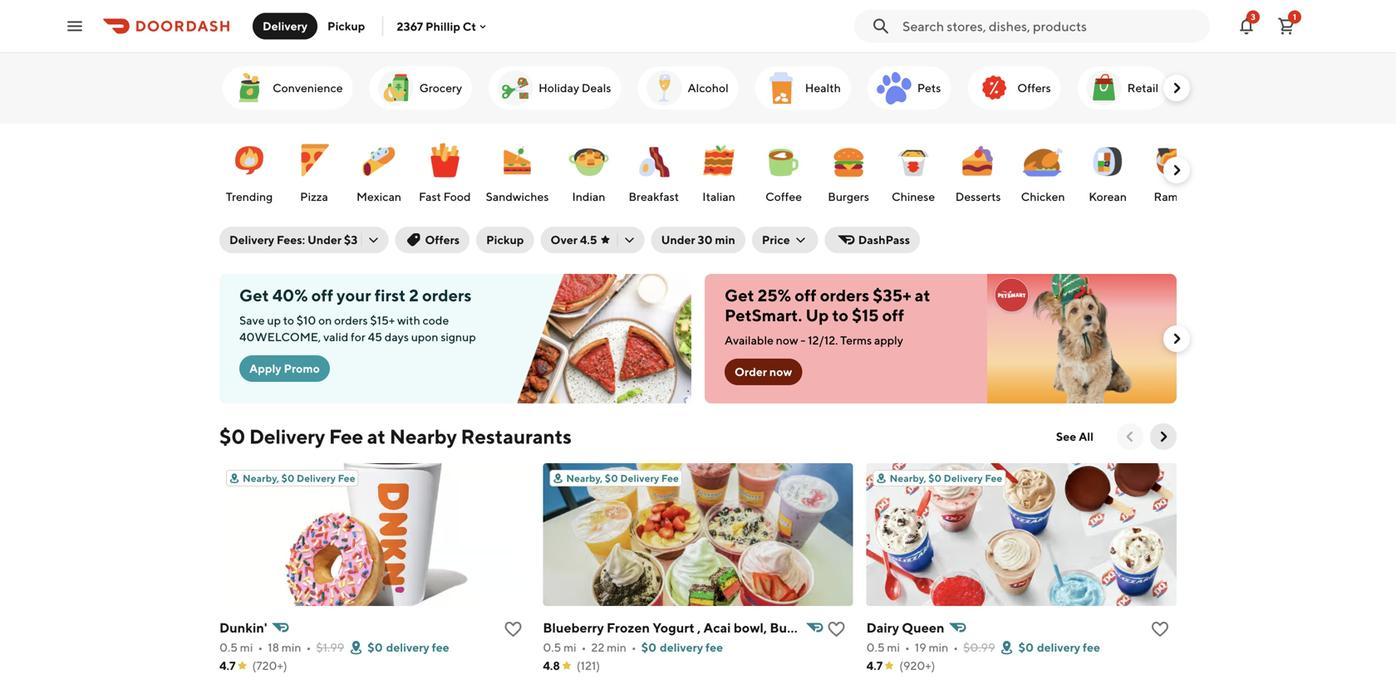 Task type: locate. For each thing, give the bounding box(es) containing it.
delivery inside button
[[263, 19, 308, 33]]

3
[[1251, 12, 1256, 22]]

at right $35+
[[915, 286, 930, 305]]

mi down blueberry at left bottom
[[563, 641, 576, 655]]

under left 30
[[661, 233, 695, 247]]

2 mi from the left
[[563, 641, 576, 655]]

alcohol link
[[638, 66, 739, 110]]

Store search: begin typing to search for stores available on DoorDash text field
[[902, 17, 1200, 35]]

holiday
[[539, 81, 579, 95]]

min for blueberry frozen yogurt , acai bowl, bubble tea & smoothie
[[607, 641, 626, 655]]

nearby, for dairy queen
[[890, 473, 926, 484]]

0 vertical spatial at
[[915, 286, 930, 305]]

dairy queen
[[866, 620, 944, 636]]

2 horizontal spatial orders
[[820, 286, 869, 305]]

0 horizontal spatial to
[[283, 314, 294, 327]]

4.7
[[219, 659, 236, 673], [866, 659, 883, 673]]

click to add this store to your saved list image for dairy queen
[[1150, 620, 1170, 640]]

to right the up
[[283, 314, 294, 327]]

notification bell image
[[1237, 16, 1256, 36]]

0 horizontal spatial mi
[[240, 641, 253, 655]]

trending link
[[221, 132, 278, 209]]

get up save
[[239, 286, 269, 305]]

4.7 down dunkin'
[[219, 659, 236, 673]]

delivery right $0.99 on the bottom right of the page
[[1037, 641, 1080, 655]]

0 horizontal spatial orders
[[334, 314, 368, 327]]

to right up
[[832, 306, 848, 325]]

get up petsmart.
[[725, 286, 754, 305]]

0 horizontal spatial nearby,
[[243, 473, 279, 484]]

1 horizontal spatial 0.5
[[543, 641, 561, 655]]

0 vertical spatial offers
[[1017, 81, 1051, 95]]

at
[[915, 286, 930, 305], [367, 425, 386, 449]]

0 horizontal spatial at
[[367, 425, 386, 449]]

off inside get 40% off your first 2 orders save up to $10 on orders $15+ with code 40welcome, valid for 45 days upon signup
[[311, 286, 333, 305]]

1 horizontal spatial pickup button
[[476, 227, 534, 253]]

offers down fast food
[[425, 233, 460, 247]]

2 $0 delivery fee from the left
[[1018, 641, 1100, 655]]

offers right offers image
[[1017, 81, 1051, 95]]

1 • from the left
[[258, 641, 263, 655]]

petsmart.
[[725, 306, 802, 325]]

4.7 for dunkin'
[[219, 659, 236, 673]]

$0 delivery fee right $0.99 on the bottom right of the page
[[1018, 641, 1100, 655]]

to inside get 40% off your first 2 orders save up to $10 on orders $15+ with code 40welcome, valid for 45 days upon signup
[[283, 314, 294, 327]]

4.7 down "smoothie"
[[866, 659, 883, 673]]

fee for dairy queen
[[1083, 641, 1100, 655]]

retail image
[[1084, 68, 1124, 108]]

fast food
[[419, 190, 471, 204]]

2 horizontal spatial off
[[882, 306, 904, 325]]

off down $35+
[[882, 306, 904, 325]]

0 horizontal spatial off
[[311, 286, 333, 305]]

fees:
[[277, 233, 305, 247]]

min right 22
[[607, 641, 626, 655]]

(121)
[[577, 659, 600, 673]]

0 horizontal spatial delivery
[[386, 641, 429, 655]]

over 4.5 button
[[541, 227, 645, 253]]

dairy
[[866, 620, 899, 636]]

1 delivery from the left
[[386, 641, 429, 655]]

2 nearby, from the left
[[566, 473, 603, 484]]

2 under from the left
[[661, 233, 695, 247]]

1 get from the left
[[239, 286, 269, 305]]

1 $0 delivery fee from the left
[[368, 641, 449, 655]]

1 horizontal spatial mi
[[563, 641, 576, 655]]

40%
[[272, 286, 308, 305]]

now left -
[[776, 334, 798, 347]]

2 horizontal spatial 0.5
[[866, 641, 885, 655]]

12/12.
[[808, 334, 838, 347]]

2 • from the left
[[306, 641, 311, 655]]

1 horizontal spatial off
[[795, 286, 817, 305]]

1 vertical spatial at
[[367, 425, 386, 449]]

delivery right the $1.99
[[386, 641, 429, 655]]

0 horizontal spatial 4.7
[[219, 659, 236, 673]]

now right order on the bottom of the page
[[769, 365, 792, 379]]

0 vertical spatial now
[[776, 334, 798, 347]]

1 horizontal spatial nearby,
[[566, 473, 603, 484]]

2
[[409, 286, 419, 305]]

pickup button
[[317, 13, 375, 39], [476, 227, 534, 253]]

0.5 for dunkin'
[[219, 641, 238, 655]]

3 0.5 from the left
[[866, 641, 885, 655]]

1 nearby, from the left
[[243, 473, 279, 484]]

0 vertical spatial pickup button
[[317, 13, 375, 39]]

0 horizontal spatial nearby, $0 delivery fee
[[243, 473, 355, 484]]

retail link
[[1078, 66, 1168, 110]]

1 vertical spatial next button of carousel image
[[1168, 331, 1185, 347]]

pickup right delivery button
[[327, 19, 365, 33]]

0 horizontal spatial offers
[[425, 233, 460, 247]]

get
[[239, 286, 269, 305], [725, 286, 754, 305]]

2 fee from the left
[[705, 641, 723, 655]]

nearby, for dunkin'
[[243, 473, 279, 484]]

0.5 up 4.8
[[543, 641, 561, 655]]

• left 22
[[581, 641, 586, 655]]

get inside get 40% off your first 2 orders save up to $10 on orders $15+ with code 40welcome, valid for 45 days upon signup
[[239, 286, 269, 305]]

min right 18
[[282, 641, 301, 655]]

1 vertical spatial pickup
[[486, 233, 524, 247]]

offers image
[[974, 68, 1014, 108]]

$0 delivery fee right the $1.99
[[368, 641, 449, 655]]

under left $3
[[307, 233, 342, 247]]

orders
[[422, 286, 472, 305], [820, 286, 869, 305], [334, 314, 368, 327]]

min for dairy queen
[[929, 641, 948, 655]]

1 nearby, $0 delivery fee from the left
[[243, 473, 355, 484]]

2 0.5 from the left
[[543, 641, 561, 655]]

• left $0.99 on the bottom right of the page
[[953, 641, 958, 655]]

off up on
[[311, 286, 333, 305]]

3 mi from the left
[[887, 641, 900, 655]]

click to add this store to your saved list image
[[827, 620, 846, 640], [1150, 620, 1170, 640]]

1 horizontal spatial fee
[[705, 641, 723, 655]]

holiday deals link
[[489, 66, 621, 110]]

dunkin'
[[219, 620, 267, 636]]

days
[[385, 330, 409, 344]]

1 button
[[1270, 10, 1303, 43]]

2 items, open order cart image
[[1276, 16, 1296, 36]]

nearby,
[[243, 473, 279, 484], [566, 473, 603, 484], [890, 473, 926, 484]]

at left nearby
[[367, 425, 386, 449]]

• down frozen
[[631, 641, 636, 655]]

1 vertical spatial now
[[769, 365, 792, 379]]

mexican
[[356, 190, 401, 204]]

2 horizontal spatial fee
[[1083, 641, 1100, 655]]

3 nearby, $0 delivery fee from the left
[[890, 473, 1002, 484]]

18
[[268, 641, 279, 655]]

delivery for dairy queen
[[1037, 641, 1080, 655]]

1 horizontal spatial nearby, $0 delivery fee
[[566, 473, 679, 484]]

under 30 min button
[[651, 227, 745, 253]]

pickup button down sandwiches
[[476, 227, 534, 253]]

apply promo button
[[239, 356, 330, 382]]

1 horizontal spatial click to add this store to your saved list image
[[1150, 620, 1170, 640]]

fee for blueberry frozen yogurt , acai bowl, bubble tea & smoothie
[[661, 473, 679, 484]]

3 delivery from the left
[[1037, 641, 1080, 655]]

delivery
[[263, 19, 308, 33], [229, 233, 274, 247], [249, 425, 325, 449], [297, 473, 336, 484], [620, 473, 659, 484], [944, 473, 983, 484]]

1 horizontal spatial under
[[661, 233, 695, 247]]

2 nearby, $0 delivery fee from the left
[[566, 473, 679, 484]]

fee
[[432, 641, 449, 655], [705, 641, 723, 655], [1083, 641, 1100, 655]]

off for your
[[311, 286, 333, 305]]

0.5 down dunkin'
[[219, 641, 238, 655]]

now inside button
[[769, 365, 792, 379]]

2 horizontal spatial nearby,
[[890, 473, 926, 484]]

1 click to add this store to your saved list image from the left
[[827, 620, 846, 640]]

pets image
[[874, 68, 914, 108]]

nearby, $0 delivery fee for dairy queen
[[890, 473, 1002, 484]]

1 horizontal spatial 4.7
[[866, 659, 883, 673]]

for
[[351, 330, 366, 344]]

2 4.7 from the left
[[866, 659, 883, 673]]

open menu image
[[65, 16, 85, 36]]

fee inside $0 delivery fee at nearby restaurants link
[[329, 425, 363, 449]]

0 horizontal spatial get
[[239, 286, 269, 305]]

orders inside get 25% off orders $35+ at petsmart. up to $15 off available now - 12/12. terms apply
[[820, 286, 869, 305]]

1 fee from the left
[[432, 641, 449, 655]]

all
[[1079, 430, 1094, 444]]

next button of carousel image
[[1168, 162, 1185, 179], [1168, 331, 1185, 347], [1155, 429, 1172, 445]]

get 40% off your first 2 orders save up to $10 on orders $15+ with code 40welcome, valid for 45 days upon signup
[[239, 286, 476, 344]]

trending
[[226, 190, 273, 204]]

deals
[[582, 81, 611, 95]]

• left 18
[[258, 641, 263, 655]]

food
[[443, 190, 471, 204]]

alcohol
[[688, 81, 729, 95]]

to
[[832, 306, 848, 325], [283, 314, 294, 327]]

bowl,
[[734, 620, 767, 636]]

(920+)
[[899, 659, 935, 673]]

delivery fees: under $3
[[229, 233, 358, 247]]

orders up for at the left of the page
[[334, 314, 368, 327]]

fee for dunkin'
[[432, 641, 449, 655]]

2 horizontal spatial nearby, $0 delivery fee
[[890, 473, 1002, 484]]

apply
[[249, 362, 281, 376]]

get inside get 25% off orders $35+ at petsmart. up to $15 off available now - 12/12. terms apply
[[725, 286, 754, 305]]

45
[[368, 330, 382, 344]]

0 horizontal spatial pickup
[[327, 19, 365, 33]]

0.5 down "smoothie"
[[866, 641, 885, 655]]

4.8
[[543, 659, 560, 673]]

1 horizontal spatial to
[[832, 306, 848, 325]]

up
[[267, 314, 281, 327]]

1 horizontal spatial at
[[915, 286, 930, 305]]

2 click to add this store to your saved list image from the left
[[1150, 620, 1170, 640]]

0 horizontal spatial fee
[[432, 641, 449, 655]]

0 horizontal spatial $0 delivery fee
[[368, 641, 449, 655]]

1 mi from the left
[[240, 641, 253, 655]]

2 horizontal spatial delivery
[[1037, 641, 1080, 655]]

holiday deals
[[539, 81, 611, 95]]

1 4.7 from the left
[[219, 659, 236, 673]]

now
[[776, 334, 798, 347], [769, 365, 792, 379]]

1 horizontal spatial delivery
[[660, 641, 703, 655]]

mi down dunkin'
[[240, 641, 253, 655]]

fee for dairy queen
[[985, 473, 1002, 484]]

0 horizontal spatial under
[[307, 233, 342, 247]]

pickup down sandwiches
[[486, 233, 524, 247]]

1 0.5 from the left
[[219, 641, 238, 655]]

ramen
[[1154, 190, 1191, 204]]

grocery image
[[376, 68, 416, 108]]

1 vertical spatial offers
[[425, 233, 460, 247]]

3 fee from the left
[[1083, 641, 1100, 655]]

2 horizontal spatial mi
[[887, 641, 900, 655]]

orders up code
[[422, 286, 472, 305]]

$0
[[219, 425, 245, 449], [281, 473, 295, 484], [605, 473, 618, 484], [928, 473, 942, 484], [368, 641, 383, 655], [641, 641, 657, 655], [1018, 641, 1034, 655]]

alcohol image
[[644, 68, 684, 108]]

pickup button left 2367
[[317, 13, 375, 39]]

• left the $1.99
[[306, 641, 311, 655]]

0 horizontal spatial click to add this store to your saved list image
[[827, 620, 846, 640]]

pickup for pickup button to the bottom
[[486, 233, 524, 247]]

nearby, for blueberry frozen yogurt , acai bowl, bubble tea & smoothie
[[566, 473, 603, 484]]

offers
[[1017, 81, 1051, 95], [425, 233, 460, 247]]

convenience
[[273, 81, 343, 95]]

mi down the dairy
[[887, 641, 900, 655]]

0.5
[[219, 641, 238, 655], [543, 641, 561, 655], [866, 641, 885, 655]]

2 delivery from the left
[[660, 641, 703, 655]]

0 vertical spatial pickup
[[327, 19, 365, 33]]

4.5
[[580, 233, 597, 247]]

• left 19
[[905, 641, 910, 655]]

min for dunkin'
[[282, 641, 301, 655]]

min
[[715, 233, 735, 247], [282, 641, 301, 655], [607, 641, 626, 655], [929, 641, 948, 655]]

code
[[423, 314, 449, 327]]

min right 19
[[929, 641, 948, 655]]

off up up
[[795, 286, 817, 305]]

0.5 for dairy queen
[[866, 641, 885, 655]]

dashpass button
[[825, 227, 920, 253]]

3 nearby, from the left
[[890, 473, 926, 484]]

phillip
[[425, 19, 460, 33]]

convenience link
[[223, 66, 353, 110]]

pets link
[[867, 66, 951, 110]]

off
[[311, 286, 333, 305], [795, 286, 817, 305], [882, 306, 904, 325]]

offers button
[[395, 227, 470, 253]]

get for get 40% off your first 2 orders
[[239, 286, 269, 305]]

up
[[806, 306, 829, 325]]

pickup for the leftmost pickup button
[[327, 19, 365, 33]]

min right 30
[[715, 233, 735, 247]]

0 horizontal spatial 0.5
[[219, 641, 238, 655]]

1 horizontal spatial pickup
[[486, 233, 524, 247]]

22
[[591, 641, 604, 655]]

delivery down yogurt in the bottom left of the page
[[660, 641, 703, 655]]

promo
[[284, 362, 320, 376]]

1 horizontal spatial orders
[[422, 286, 472, 305]]

2 get from the left
[[725, 286, 754, 305]]

1 horizontal spatial get
[[725, 286, 754, 305]]

1 horizontal spatial $0 delivery fee
[[1018, 641, 1100, 655]]

-
[[801, 334, 806, 347]]

orders up $15 at the right top
[[820, 286, 869, 305]]

under
[[307, 233, 342, 247], [661, 233, 695, 247]]



Task type: describe. For each thing, give the bounding box(es) containing it.
with
[[397, 314, 420, 327]]

min inside button
[[715, 233, 735, 247]]

$0 delivery fee at nearby restaurants
[[219, 425, 572, 449]]

offers link
[[968, 66, 1061, 110]]

save
[[239, 314, 265, 327]]

signup
[[441, 330, 476, 344]]

$10
[[296, 314, 316, 327]]

previous button of carousel image
[[1122, 429, 1138, 445]]

delivery for dunkin'
[[386, 641, 429, 655]]

tea
[[817, 620, 837, 636]]

nearby, $0 delivery fee for blueberry frozen yogurt , acai bowl, bubble tea & smoothie
[[566, 473, 679, 484]]

mi for dunkin'
[[240, 641, 253, 655]]

,
[[697, 620, 701, 636]]

coffee
[[765, 190, 802, 204]]

$15+
[[370, 314, 395, 327]]

upon
[[411, 330, 438, 344]]

2367
[[397, 19, 423, 33]]

acai
[[703, 620, 731, 636]]

indian
[[572, 190, 605, 204]]

$3
[[344, 233, 358, 247]]

19
[[915, 641, 926, 655]]

2367 phillip ct button
[[397, 19, 489, 33]]

first
[[375, 286, 406, 305]]

0.5 mi • 19 min •
[[866, 641, 958, 655]]

smoothie
[[851, 620, 911, 636]]

1 horizontal spatial offers
[[1017, 81, 1051, 95]]

nearby
[[390, 425, 457, 449]]

price
[[762, 233, 790, 247]]

$0 delivery fee for dunkin'
[[368, 641, 449, 655]]

under 30 min
[[661, 233, 735, 247]]

4.7 for dairy queen
[[866, 659, 883, 673]]

pizza
[[300, 190, 328, 204]]

$0 delivery fee for dairy queen
[[1018, 641, 1100, 655]]

off for orders
[[795, 286, 817, 305]]

chinese
[[892, 190, 935, 204]]

valid
[[323, 330, 348, 344]]

blueberry frozen yogurt , acai bowl, bubble tea & smoothie
[[543, 620, 911, 636]]

next button of carousel image
[[1168, 80, 1185, 96]]

0 vertical spatial next button of carousel image
[[1168, 162, 1185, 179]]

blueberry
[[543, 620, 604, 636]]

health image
[[762, 68, 802, 108]]

see
[[1056, 430, 1076, 444]]

5 • from the left
[[905, 641, 910, 655]]

$15
[[852, 306, 879, 325]]

available
[[725, 334, 774, 347]]

yogurt
[[653, 620, 695, 636]]

italian
[[702, 190, 735, 204]]

get for get 25% off orders $35+ at petsmart. up to $15 off
[[725, 286, 754, 305]]

click to add this store to your saved list image for blueberry frozen yogurt , acai bowl, bubble tea & smoothie
[[827, 620, 846, 640]]

1
[[1293, 12, 1296, 22]]

retail
[[1127, 81, 1159, 95]]

apply promo
[[249, 362, 320, 376]]

fast
[[419, 190, 441, 204]]

3 • from the left
[[581, 641, 586, 655]]

&
[[840, 620, 849, 636]]

mi for blueberry frozen yogurt , acai bowl, bubble tea & smoothie
[[563, 641, 576, 655]]

desserts
[[955, 190, 1001, 204]]

30
[[698, 233, 713, 247]]

click to add this store to your saved list image
[[503, 620, 523, 640]]

1 vertical spatial pickup button
[[476, 227, 534, 253]]

order now
[[735, 365, 792, 379]]

grocery
[[419, 81, 462, 95]]

6 • from the left
[[953, 641, 958, 655]]

mi for dairy queen
[[887, 641, 900, 655]]

1 under from the left
[[307, 233, 342, 247]]

order
[[735, 365, 767, 379]]

frozen
[[607, 620, 650, 636]]

0.5 mi • 18 min •
[[219, 641, 311, 655]]

on
[[318, 314, 332, 327]]

convenience image
[[229, 68, 269, 108]]

0.5 mi • 22 min • $0 delivery fee
[[543, 641, 723, 655]]

2 vertical spatial next button of carousel image
[[1155, 429, 1172, 445]]

to inside get 25% off orders $35+ at petsmart. up to $15 off available now - 12/12. terms apply
[[832, 306, 848, 325]]

at inside get 25% off orders $35+ at petsmart. up to $15 off available now - 12/12. terms apply
[[915, 286, 930, 305]]

price button
[[752, 227, 818, 253]]

nearby, $0 delivery fee for dunkin'
[[243, 473, 355, 484]]

2367 phillip ct
[[397, 19, 476, 33]]

under inside button
[[661, 233, 695, 247]]

restaurants
[[461, 425, 572, 449]]

korean
[[1089, 190, 1127, 204]]

0 horizontal spatial pickup button
[[317, 13, 375, 39]]

health
[[805, 81, 841, 95]]

apply
[[874, 334, 903, 347]]

over 4.5
[[551, 233, 597, 247]]

queen
[[902, 620, 944, 636]]

chicken
[[1021, 190, 1065, 204]]

holiday deals image
[[495, 68, 535, 108]]

pets
[[917, 81, 941, 95]]

health link
[[755, 66, 851, 110]]

sandwiches
[[486, 190, 549, 204]]

bubble
[[770, 620, 815, 636]]

fee for dunkin'
[[338, 473, 355, 484]]

order now button
[[725, 359, 802, 386]]

burgers
[[828, 190, 869, 204]]

now inside get 25% off orders $35+ at petsmart. up to $15 off available now - 12/12. terms apply
[[776, 334, 798, 347]]

over
[[551, 233, 578, 247]]

0.5 for blueberry frozen yogurt , acai bowl, bubble tea & smoothie
[[543, 641, 561, 655]]

see all
[[1056, 430, 1094, 444]]

see all link
[[1046, 424, 1104, 450]]

ct
[[463, 19, 476, 33]]

terms
[[840, 334, 872, 347]]

4 • from the left
[[631, 641, 636, 655]]

offers inside button
[[425, 233, 460, 247]]

$0 delivery fee at nearby restaurants link
[[219, 424, 572, 450]]

delivery button
[[253, 13, 317, 39]]

dashpass
[[858, 233, 910, 247]]



Task type: vqa. For each thing, say whether or not it's contained in the screenshot.
Nearby, $0 Delivery Fee
yes



